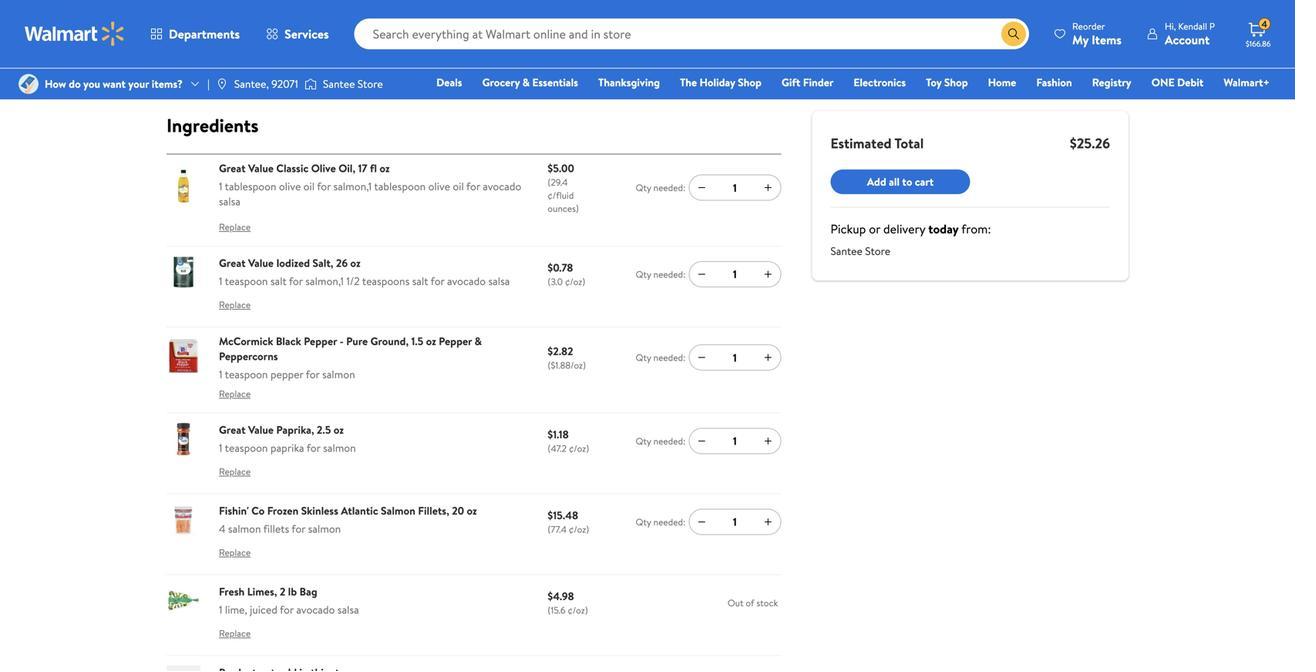 Task type: vqa. For each thing, say whether or not it's contained in the screenshot.


Task type: locate. For each thing, give the bounding box(es) containing it.
5 replace button from the top
[[219, 541, 251, 566]]

ounces)
[[548, 202, 579, 215]]

of
[[746, 597, 755, 610]]

deals link
[[430, 74, 469, 91]]

decrease quantity great value classic olive oil, 17 fl oz-count, current quantity 1 image
[[696, 182, 708, 194]]

1 horizontal spatial olive
[[428, 179, 450, 194]]

qty needed:
[[636, 181, 686, 194], [636, 268, 686, 281], [636, 351, 686, 364], [636, 435, 686, 448], [636, 516, 686, 529]]

& right 1.5
[[475, 334, 482, 349]]

 image right 92071
[[305, 76, 317, 92]]

for
[[317, 179, 331, 194], [466, 179, 480, 194], [289, 274, 303, 289], [431, 274, 445, 289], [306, 367, 320, 382], [307, 441, 321, 456], [292, 522, 306, 537], [280, 603, 294, 618]]

0 vertical spatial avocado
[[483, 179, 522, 194]]

1 teaspoon from the top
[[225, 274, 268, 289]]

needed: left decrease quantity fishin' co frozen skinless atlantic salmon fillets, 20 oz-count, current quantity 1 icon
[[654, 516, 686, 529]]

teaspoon inside great value iodized salt, 26 oz 1 teaspoon salt for salmon,1 1/2 teaspoons salt for avocado salsa
[[225, 274, 268, 289]]

replace button up the fishin'
[[219, 460, 251, 485]]

1
[[219, 179, 222, 194], [733, 180, 737, 195], [733, 267, 737, 282], [219, 274, 222, 289], [733, 350, 737, 365], [219, 367, 222, 382], [733, 434, 737, 449], [219, 441, 222, 456], [733, 515, 737, 530], [219, 603, 222, 618]]

1 horizontal spatial store
[[865, 244, 891, 259]]

6 replace from the top
[[219, 627, 251, 641]]

salmon
[[381, 504, 416, 519]]

mins for 40 mins
[[854, 5, 892, 30]]

1 replace button from the top
[[219, 215, 251, 240]]

1 vertical spatial salsa
[[488, 274, 510, 289]]

5 mins
[[987, 5, 1039, 30]]

salmon
[[322, 367, 355, 382], [323, 441, 356, 456], [228, 522, 261, 537], [308, 522, 341, 537]]

estimated total
[[831, 134, 924, 153]]

replace button
[[219, 215, 251, 240], [219, 293, 251, 318], [219, 382, 251, 407], [219, 460, 251, 485], [219, 541, 251, 566], [219, 622, 251, 647]]

today
[[929, 221, 959, 238]]

4 replace from the top
[[219, 466, 251, 479]]

qty needed: left decrease quantity great value classic olive oil, 17 fl oz-count, current quantity 1 'icon' at the top right of the page
[[636, 181, 686, 194]]

decrease quantity fishin' co frozen skinless atlantic salmon fillets, 20 oz-count, current quantity 1 image
[[696, 516, 708, 528]]

replace for great value iodized salt, 26 oz
[[219, 299, 251, 312]]

2 vertical spatial teaspoon
[[225, 441, 268, 456]]

qty for $2.82
[[636, 351, 651, 364]]

fl
[[370, 161, 377, 176]]

replace button up great value iodized salt, 26 oz link
[[219, 215, 251, 240]]

3 great from the top
[[219, 423, 246, 438]]

0 horizontal spatial pepper
[[304, 334, 337, 349]]

1 qty needed: from the top
[[636, 181, 686, 194]]

teaspoon down great value paprika, 2.5 oz link
[[225, 441, 268, 456]]

3 replace button from the top
[[219, 382, 251, 407]]

1 right decrease quantity great value paprika, 2.5 oz-count, current quantity 1 'icon'
[[733, 434, 737, 449]]

replace button up fresh
[[219, 541, 251, 566]]

salt right teaspoons
[[412, 274, 428, 289]]

teaspoons
[[362, 274, 410, 289]]

qty
[[636, 181, 651, 194], [636, 268, 651, 281], [636, 351, 651, 364], [636, 435, 651, 448], [636, 516, 651, 529]]

2 replace from the top
[[219, 299, 251, 312]]

qty for $15.48
[[636, 516, 651, 529]]

pure
[[346, 334, 368, 349]]

3 replace from the top
[[219, 387, 251, 401]]

0 horizontal spatial salsa
[[219, 194, 241, 209]]

pepper left "-"
[[304, 334, 337, 349]]

2 needed: from the top
[[654, 268, 686, 281]]

replace button for 1 teaspoon paprika for salmon
[[219, 460, 251, 485]]

2 salt from the left
[[412, 274, 428, 289]]

teaspoon down peppercorns
[[225, 367, 268, 382]]

teaspoon inside "mccormick black pepper - pure ground, 1.5 oz pepper & peppercorns 1 teaspoon pepper for salmon"
[[225, 367, 268, 382]]

salt
[[271, 274, 287, 289], [412, 274, 428, 289]]

tablespoon down fl
[[374, 179, 426, 194]]

needed: for $15.48
[[654, 516, 686, 529]]

oz right 20
[[467, 504, 477, 519]]

great value iodized salt, 26 oz image
[[167, 256, 200, 290]]

4 up $166.86
[[1262, 18, 1268, 31]]

 image left how
[[19, 74, 39, 94]]

1 mins from the left
[[854, 5, 892, 30]]

1 salt from the left
[[271, 274, 287, 289]]

0 vertical spatial 4
[[1262, 18, 1268, 31]]

1 left lime,
[[219, 603, 222, 618]]

great value classic olive oil, 17 fl oz image
[[167, 169, 200, 203]]

qty needed: for $2.82
[[636, 351, 686, 364]]

great inside great value iodized salt, 26 oz 1 teaspoon salt for salmon,1 1/2 teaspoons salt for avocado salsa
[[219, 256, 246, 271]]

to
[[903, 174, 913, 189]]

$1.18
[[548, 427, 569, 442]]

pepper right 1.5
[[439, 334, 472, 349]]

2 mins from the left
[[1002, 5, 1039, 30]]

0 vertical spatial salmon,1
[[334, 179, 372, 194]]

4
[[1262, 18, 1268, 31], [219, 522, 226, 537]]

you
[[83, 76, 100, 91]]

avocado inside 'great value classic olive oil, 17 fl oz 1 tablespoon olive oil for salmon,1 tablespoon olive oil for avocado salsa'
[[483, 179, 522, 194]]

replace down lime,
[[219, 627, 251, 641]]

great inside great value paprika, 2.5 oz 1 teaspoon paprika for salmon
[[219, 423, 246, 438]]

0 horizontal spatial 4
[[219, 522, 226, 537]]

2 olive from the left
[[428, 179, 450, 194]]

replace button for 1 lime, juiced for avocado salsa
[[219, 622, 251, 647]]

¢/oz) right (47.2
[[569, 442, 589, 455]]

walmart image
[[25, 22, 125, 46]]

1 right the great value paprika, 2.5 oz image
[[219, 441, 222, 456]]

decrease quantity great value paprika, 2.5 oz-count, current quantity 1 image
[[696, 435, 708, 448]]

5 needed: from the top
[[654, 516, 686, 529]]

salmon down mccormick black pepper - pure ground, 1.5 oz pepper & peppercorns link
[[322, 367, 355, 382]]

tablespoon down classic
[[225, 179, 276, 194]]

ingredients
[[167, 113, 259, 138]]

5 replace from the top
[[219, 547, 251, 560]]

want
[[103, 76, 126, 91]]

value inside great value paprika, 2.5 oz 1 teaspoon paprika for salmon
[[248, 423, 274, 438]]

replace up great value iodized salt, 26 oz link
[[219, 220, 251, 234]]

oz right fl
[[380, 161, 390, 176]]

0 horizontal spatial &
[[475, 334, 482, 349]]

qty needed: left decrease quantity fishin' co frozen skinless atlantic salmon fillets, 20 oz-count, current quantity 1 icon
[[636, 516, 686, 529]]

salsa inside great value iodized salt, 26 oz 1 teaspoon salt for salmon,1 1/2 teaspoons salt for avocado salsa
[[488, 274, 510, 289]]

value inside 'great value classic olive oil, 17 fl oz 1 tablespoon olive oil for salmon,1 tablespoon olive oil for avocado salsa'
[[248, 161, 274, 176]]

0 horizontal spatial oil
[[304, 179, 315, 194]]

salmon,1 down oil,
[[334, 179, 372, 194]]

qty left decrease quantity great value iodized salt, 26 oz-count, current quantity 1 image
[[636, 268, 651, 281]]

great right the great value paprika, 2.5 oz image
[[219, 423, 246, 438]]

4 qty from the top
[[636, 435, 651, 448]]

qty left decrease quantity great value classic olive oil, 17 fl oz-count, current quantity 1 'icon' at the top right of the page
[[636, 181, 651, 194]]

1 value from the top
[[248, 161, 274, 176]]

1 inside the fresh limes, 2 lb bag 1 lime, juiced for avocado salsa
[[219, 603, 222, 618]]

or
[[869, 221, 881, 238]]

value up paprika
[[248, 423, 274, 438]]

santee right 92071
[[323, 76, 355, 91]]

1 horizontal spatial shop
[[945, 75, 968, 90]]

5 qty from the top
[[636, 516, 651, 529]]

1 horizontal spatial oil
[[453, 179, 464, 194]]

0 horizontal spatial store
[[358, 76, 383, 91]]

$5.00
[[548, 161, 574, 176]]

oz inside great value paprika, 2.5 oz 1 teaspoon paprika for salmon
[[334, 423, 344, 438]]

fillets
[[263, 522, 289, 537]]

gift finder
[[782, 75, 834, 90]]

total
[[895, 134, 924, 153]]

needed: left decrease quantity great value paprika, 2.5 oz-count, current quantity 1 'icon'
[[654, 435, 686, 448]]

2 value from the top
[[248, 256, 274, 271]]

1 vertical spatial value
[[248, 256, 274, 271]]

fresh
[[219, 585, 245, 600]]

great right the great value iodized salt, 26 oz image
[[219, 256, 246, 271]]

great value paprika, 2.5 oz link
[[219, 423, 344, 438]]

¢/oz) inside the $4.98 (15.6 ¢/oz)
[[568, 604, 588, 617]]

oz
[[380, 161, 390, 176], [350, 256, 361, 271], [426, 334, 436, 349], [334, 423, 344, 438], [467, 504, 477, 519]]

 image right |
[[216, 78, 228, 90]]

mins right 5
[[1002, 5, 1039, 30]]

1 tablespoon from the left
[[225, 179, 276, 194]]

teaspoon down great value iodized salt, 26 oz link
[[225, 274, 268, 289]]

1 horizontal spatial pepper
[[439, 334, 472, 349]]

salsa
[[219, 194, 241, 209], [488, 274, 510, 289], [338, 603, 359, 618]]

salmon,1 down the salt,
[[306, 274, 344, 289]]

account
[[1165, 31, 1210, 48]]

$4.98
[[548, 589, 574, 604]]

salt down great value iodized salt, 26 oz link
[[271, 274, 287, 289]]

2 qty needed: from the top
[[636, 268, 686, 281]]

value inside great value iodized salt, 26 oz 1 teaspoon salt for salmon,1 1/2 teaspoons salt for avocado salsa
[[248, 256, 274, 271]]

0 horizontal spatial olive
[[279, 179, 301, 194]]

oz right 26 on the left top
[[350, 256, 361, 271]]

mccormick
[[219, 334, 273, 349]]

1 down peppercorns
[[219, 367, 222, 382]]

salmon down 2.5
[[323, 441, 356, 456]]

salmon,1 inside 'great value classic olive oil, 17 fl oz 1 tablespoon olive oil for salmon,1 tablespoon olive oil for avocado salsa'
[[334, 179, 372, 194]]

2 qty from the top
[[636, 268, 651, 281]]

1 vertical spatial teaspoon
[[225, 367, 268, 382]]

for inside "mccormick black pepper - pure ground, 1.5 oz pepper & peppercorns 1 teaspoon pepper for salmon"
[[306, 367, 320, 382]]

qty for $0.78
[[636, 268, 651, 281]]

shop right toy
[[945, 75, 968, 90]]

1 shop from the left
[[738, 75, 762, 90]]

needed: for $5.00
[[654, 181, 686, 194]]

teaspoon
[[225, 274, 268, 289], [225, 367, 268, 382], [225, 441, 268, 456]]

qty needed: for $5.00
[[636, 181, 686, 194]]

2 vertical spatial great
[[219, 423, 246, 438]]

¢/oz) right the (3.0
[[565, 275, 586, 288]]

lemons, 2 lb bag image
[[167, 666, 200, 672]]

¢/oz) right (77.4
[[569, 523, 589, 536]]

0 vertical spatial value
[[248, 161, 274, 176]]

1 right decrease quantity mccormick black pepper - pure ground, 1.5 oz pepper & peppercorns-count, current quantity 1 image
[[733, 350, 737, 365]]

1 horizontal spatial 4
[[1262, 18, 1268, 31]]

replace button down lime,
[[219, 622, 251, 647]]

salmon down the fishin'
[[228, 522, 261, 537]]

1 horizontal spatial mins
[[1002, 5, 1039, 30]]

3 qty needed: from the top
[[636, 351, 686, 364]]

store inside pickup or delivery today from: santee store
[[865, 244, 891, 259]]

great inside 'great value classic olive oil, 17 fl oz 1 tablespoon olive oil for salmon,1 tablespoon olive oil for avocado salsa'
[[219, 161, 246, 176]]

¢/oz)
[[565, 275, 586, 288], [569, 442, 589, 455], [569, 523, 589, 536], [568, 604, 588, 617]]

registry link
[[1086, 74, 1139, 91]]

1 left increase quantity great value iodized salt, 26 oz-count, current quantity 1 "image"
[[733, 267, 737, 282]]

oz inside great value iodized salt, 26 oz 1 teaspoon salt for salmon,1 1/2 teaspoons salt for avocado salsa
[[350, 256, 361, 271]]

1 horizontal spatial salt
[[412, 274, 428, 289]]

qty needed: left decrease quantity great value paprika, 2.5 oz-count, current quantity 1 'icon'
[[636, 435, 686, 448]]

value
[[248, 161, 274, 176], [248, 256, 274, 271], [248, 423, 274, 438]]

2 horizontal spatial salsa
[[488, 274, 510, 289]]

cart
[[915, 174, 934, 189]]

0 vertical spatial salsa
[[219, 194, 241, 209]]

1 vertical spatial store
[[865, 244, 891, 259]]

do
[[69, 76, 81, 91]]

santee down pickup
[[831, 244, 863, 259]]

$4.98 (15.6 ¢/oz)
[[548, 589, 588, 617]]

replace button down peppercorns
[[219, 382, 251, 407]]

4 qty needed: from the top
[[636, 435, 686, 448]]

$15.48 (77.4 ¢/oz)
[[548, 508, 589, 536]]

1 right decrease quantity great value classic olive oil, 17 fl oz-count, current quantity 1 'icon' at the top right of the page
[[733, 180, 737, 195]]

6 replace button from the top
[[219, 622, 251, 647]]

oz right 1.5
[[426, 334, 436, 349]]

1 pepper from the left
[[304, 334, 337, 349]]

(29.4
[[548, 176, 568, 189]]

pepper
[[271, 367, 303, 382]]

5 qty needed: from the top
[[636, 516, 686, 529]]

avocado inside great value iodized salt, 26 oz 1 teaspoon salt for salmon,1 1/2 teaspoons salt for avocado salsa
[[447, 274, 486, 289]]

replace up mccormick
[[219, 299, 251, 312]]

1 horizontal spatial tablespoon
[[374, 179, 426, 194]]

0 horizontal spatial tablespoon
[[225, 179, 276, 194]]

0 vertical spatial teaspoon
[[225, 274, 268, 289]]

value for classic
[[248, 161, 274, 176]]

0 horizontal spatial santee
[[323, 76, 355, 91]]

departments button
[[137, 15, 253, 52]]

value left classic
[[248, 161, 274, 176]]

departments
[[169, 25, 240, 42]]

finder
[[803, 75, 834, 90]]

& right grocery
[[523, 75, 530, 90]]

¢/oz) for $4.98
[[568, 604, 588, 617]]

qty needed: left decrease quantity great value iodized salt, 26 oz-count, current quantity 1 image
[[636, 268, 686, 281]]

electronics
[[854, 75, 906, 90]]

needed: left decrease quantity great value classic olive oil, 17 fl oz-count, current quantity 1 'icon' at the top right of the page
[[654, 181, 686, 194]]

¢/oz) right (15.6
[[568, 604, 588, 617]]

oil
[[304, 179, 315, 194], [453, 179, 464, 194]]

1 great from the top
[[219, 161, 246, 176]]

1 horizontal spatial salsa
[[338, 603, 359, 618]]

qty left decrease quantity great value paprika, 2.5 oz-count, current quantity 1 'icon'
[[636, 435, 651, 448]]

replace down peppercorns
[[219, 387, 251, 401]]

replace button for 1 teaspoon pepper for salmon
[[219, 382, 251, 407]]

qty left decrease quantity mccormick black pepper - pure ground, 1.5 oz pepper & peppercorns-count, current quantity 1 image
[[636, 351, 651, 364]]

1 vertical spatial &
[[475, 334, 482, 349]]

replace up the fishin'
[[219, 466, 251, 479]]

3 needed: from the top
[[654, 351, 686, 364]]

 image
[[19, 74, 39, 94], [305, 76, 317, 92], [216, 78, 228, 90]]

3 teaspoon from the top
[[225, 441, 268, 456]]

great down ingredients
[[219, 161, 246, 176]]

$0.78 (3.0 ¢/oz)
[[548, 260, 586, 288]]

fishin' co frozen skinless atlantic salmon fillets, 20 oz 4 salmon fillets for salmon
[[219, 504, 477, 537]]

oz right 2.5
[[334, 423, 344, 438]]

3 qty from the top
[[636, 351, 651, 364]]

1 vertical spatial great
[[219, 256, 246, 271]]

2 vertical spatial value
[[248, 423, 274, 438]]

2 replace button from the top
[[219, 293, 251, 318]]

0 horizontal spatial mins
[[854, 5, 892, 30]]

0 vertical spatial store
[[358, 76, 383, 91]]

mins right 40
[[854, 5, 892, 30]]

3 value from the top
[[248, 423, 274, 438]]

0 vertical spatial great
[[219, 161, 246, 176]]

qty needed: for $1.18
[[636, 435, 686, 448]]

needed: left decrease quantity great value iodized salt, 26 oz-count, current quantity 1 image
[[654, 268, 686, 281]]

¢/oz) for $15.48
[[569, 523, 589, 536]]

2 horizontal spatial  image
[[305, 76, 317, 92]]

great value iodized salt, 26 oz 1 teaspoon salt for salmon,1 1/2 teaspoons salt for avocado salsa
[[219, 256, 510, 289]]

avocado
[[483, 179, 522, 194], [447, 274, 486, 289], [296, 603, 335, 618]]

fresh limes, 2 lb bag link
[[219, 585, 317, 600]]

great
[[219, 161, 246, 176], [219, 256, 246, 271], [219, 423, 246, 438]]

1 needed: from the top
[[654, 181, 686, 194]]

 image for santee, 92071
[[216, 78, 228, 90]]

20
[[452, 504, 464, 519]]

items?
[[152, 76, 183, 91]]

decrease quantity mccormick black pepper - pure ground, 1.5 oz pepper & peppercorns-count, current quantity 1 image
[[696, 352, 708, 364]]

replace button up mccormick
[[219, 293, 251, 318]]

value for iodized
[[248, 256, 274, 271]]

0 horizontal spatial  image
[[19, 74, 39, 94]]

4 replace button from the top
[[219, 460, 251, 485]]

¢/oz) inside $1.18 (47.2 ¢/oz)
[[569, 442, 589, 455]]

1 inside 'great value classic olive oil, 17 fl oz 1 tablespoon olive oil for salmon,1 tablespoon olive oil for avocado salsa'
[[219, 179, 222, 194]]

4 needed: from the top
[[654, 435, 686, 448]]

1 vertical spatial salmon,1
[[306, 274, 344, 289]]

search icon image
[[1008, 28, 1020, 40]]

value left iodized
[[248, 256, 274, 271]]

0 horizontal spatial salt
[[271, 274, 287, 289]]

1 right the great value iodized salt, 26 oz image
[[219, 274, 222, 289]]

1 right great value classic olive oil, 17 fl oz image
[[219, 179, 222, 194]]

needed: left decrease quantity mccormick black pepper - pure ground, 1.5 oz pepper & peppercorns-count, current quantity 1 image
[[654, 351, 686, 364]]

fresh limes, 2 lb bag 1 lime, juiced for avocado salsa
[[219, 585, 359, 618]]

2 vertical spatial salsa
[[338, 603, 359, 618]]

grocery
[[482, 75, 520, 90]]

services button
[[253, 15, 342, 52]]

1 vertical spatial 4
[[219, 522, 226, 537]]

1 horizontal spatial  image
[[216, 78, 228, 90]]

1 qty from the top
[[636, 181, 651, 194]]

santee,
[[234, 76, 269, 91]]

replace button for 1 tablespoon olive oil for salmon,1 tablespoon olive oil for avocado salsa
[[219, 215, 251, 240]]

1 replace from the top
[[219, 220, 251, 234]]

2 teaspoon from the top
[[225, 367, 268, 382]]

$15.48
[[548, 508, 578, 523]]

2 vertical spatial avocado
[[296, 603, 335, 618]]

qty left decrease quantity fishin' co frozen skinless atlantic salmon fillets, 20 oz-count, current quantity 1 icon
[[636, 516, 651, 529]]

avocado inside the fresh limes, 2 lb bag 1 lime, juiced for avocado salsa
[[296, 603, 335, 618]]

1 oil from the left
[[304, 179, 315, 194]]

shop right the holiday
[[738, 75, 762, 90]]

1 horizontal spatial &
[[523, 75, 530, 90]]

1 horizontal spatial santee
[[831, 244, 863, 259]]

out of stock
[[728, 597, 778, 610]]

¢/oz) inside $0.78 (3.0 ¢/oz)
[[565, 275, 586, 288]]

¢/oz) inside '$15.48 (77.4 ¢/oz)'
[[569, 523, 589, 536]]

home
[[988, 75, 1017, 90]]

1 vertical spatial avocado
[[447, 274, 486, 289]]

0 horizontal spatial shop
[[738, 75, 762, 90]]

replace up fresh
[[219, 547, 251, 560]]

qty needed: left decrease quantity mccormick black pepper - pure ground, 1.5 oz pepper & peppercorns-count, current quantity 1 image
[[636, 351, 686, 364]]

mccormick black pepper - pure ground, 1.5 oz pepper & peppercorns image
[[167, 339, 200, 373]]

1 vertical spatial santee
[[831, 244, 863, 259]]

4 down the fishin'
[[219, 522, 226, 537]]

2 great from the top
[[219, 256, 246, 271]]

tablespoon
[[225, 179, 276, 194], [374, 179, 426, 194]]

replace button for 1 teaspoon salt for salmon,1 1/2 teaspoons salt for avocado salsa
[[219, 293, 251, 318]]



Task type: describe. For each thing, give the bounding box(es) containing it.
replace button for 4 salmon fillets for salmon
[[219, 541, 251, 566]]

0 vertical spatial &
[[523, 75, 530, 90]]

for inside great value paprika, 2.5 oz 1 teaspoon paprika for salmon
[[307, 441, 321, 456]]

4 inside fishin' co frozen skinless atlantic salmon fillets, 20 oz 4 salmon fillets for salmon
[[219, 522, 226, 537]]

skinless
[[301, 504, 338, 519]]

fishin' co frozen skinless atlantic salmon fillets, 20 oz image
[[167, 504, 200, 538]]

oz inside fishin' co frozen skinless atlantic salmon fillets, 20 oz 4 salmon fillets for salmon
[[467, 504, 477, 519]]

add all to cart button
[[831, 170, 971, 194]]

fillets,
[[418, 504, 449, 519]]

 image for santee store
[[305, 76, 317, 92]]

replace for great value paprika, 2.5 oz
[[219, 466, 251, 479]]

gift
[[782, 75, 801, 90]]

92071
[[272, 76, 298, 91]]

pickup
[[831, 221, 866, 238]]

santee inside pickup or delivery today from: santee store
[[831, 244, 863, 259]]

mins for 5 mins
[[1002, 5, 1039, 30]]

Walmart Site-Wide search field
[[354, 19, 1030, 49]]

2 pepper from the left
[[439, 334, 472, 349]]

the holiday shop link
[[673, 74, 769, 91]]

add
[[867, 174, 887, 189]]

increase quantity great value paprika, 2.5 oz-count, current quantity 1 image
[[762, 435, 774, 448]]

$2.82 ($1.88/oz)
[[548, 344, 586, 372]]

your
[[128, 76, 149, 91]]

salmon down skinless
[[308, 522, 341, 537]]

iodized
[[276, 256, 310, 271]]

1/2
[[346, 274, 360, 289]]

kendall
[[1179, 20, 1208, 33]]

& inside "mccormick black pepper - pure ground, 1.5 oz pepper & peppercorns 1 teaspoon pepper for salmon"
[[475, 334, 482, 349]]

qty needed: for $15.48
[[636, 516, 686, 529]]

estimated
[[831, 134, 892, 153]]

replace for fresh limes, 2 lb bag
[[219, 627, 251, 641]]

pickup or delivery today from: santee store
[[831, 221, 991, 259]]

(77.4
[[548, 523, 567, 536]]

$25.26
[[1070, 134, 1110, 153]]

lime,
[[225, 603, 247, 618]]

classic
[[276, 161, 309, 176]]

how
[[45, 76, 66, 91]]

1.5
[[411, 334, 424, 349]]

$1.18 (47.2 ¢/oz)
[[548, 427, 589, 455]]

increase quantity mccormick black pepper - pure ground, 1.5 oz pepper & peppercorns-count, current quantity 1 image
[[762, 352, 774, 364]]

ground,
[[371, 334, 409, 349]]

holiday
[[700, 75, 735, 90]]

frozen
[[267, 504, 299, 519]]

increase quantity great value iodized salt, 26 oz-count, current quantity 1 image
[[762, 268, 774, 281]]

increase quantity fishin' co frozen skinless atlantic salmon fillets, 20 oz-count, current quantity 1 image
[[762, 516, 774, 528]]

2 tablespoon from the left
[[374, 179, 426, 194]]

deals
[[437, 75, 462, 90]]

needed: for $1.18
[[654, 435, 686, 448]]

(3.0
[[548, 275, 563, 288]]

qty for $1.18
[[636, 435, 651, 448]]

services
[[285, 25, 329, 42]]

1 inside great value iodized salt, 26 oz 1 teaspoon salt for salmon,1 1/2 teaspoons salt for avocado salsa
[[219, 274, 222, 289]]

fashion
[[1037, 75, 1072, 90]]

for inside fishin' co frozen skinless atlantic salmon fillets, 20 oz 4 salmon fillets for salmon
[[292, 522, 306, 537]]

black
[[276, 334, 301, 349]]

5
[[987, 5, 997, 30]]

add all to cart
[[867, 174, 934, 189]]

reorder
[[1073, 20, 1105, 33]]

grocery & essentials
[[482, 75, 578, 90]]

oz inside "mccormick black pepper - pure ground, 1.5 oz pepper & peppercorns 1 teaspoon pepper for salmon"
[[426, 334, 436, 349]]

0 vertical spatial santee
[[323, 76, 355, 91]]

thanksgiving
[[598, 75, 660, 90]]

hi, kendall p account
[[1165, 20, 1215, 48]]

needed: for $0.78
[[654, 268, 686, 281]]

salmon inside "mccormick black pepper - pure ground, 1.5 oz pepper & peppercorns 1 teaspoon pepper for salmon"
[[322, 367, 355, 382]]

needed: for $2.82
[[654, 351, 686, 364]]

mccormick black pepper - pure ground, 1.5 oz pepper & peppercorns link
[[219, 334, 482, 364]]

¢/oz) for $0.78
[[565, 275, 586, 288]]

2.5
[[317, 423, 331, 438]]

from:
[[962, 221, 991, 238]]

reorder my items
[[1073, 20, 1122, 48]]

great for great value classic olive oil, 17 fl oz
[[219, 161, 246, 176]]

grocery & essentials link
[[475, 74, 585, 91]]

40 mins
[[827, 5, 892, 30]]

thanksgiving link
[[591, 74, 667, 91]]

paprika,
[[276, 423, 314, 438]]

salsa inside 'great value classic olive oil, 17 fl oz 1 tablespoon olive oil for salmon,1 tablespoon olive oil for avocado salsa'
[[219, 194, 241, 209]]

co
[[252, 504, 265, 519]]

2 shop from the left
[[945, 75, 968, 90]]

olive
[[311, 161, 336, 176]]

qty needed: for $0.78
[[636, 268, 686, 281]]

limes,
[[247, 585, 277, 600]]

¢/oz) for $1.18
[[569, 442, 589, 455]]

2 oil from the left
[[453, 179, 464, 194]]

oz inside 'great value classic olive oil, 17 fl oz 1 tablespoon olive oil for salmon,1 tablespoon olive oil for avocado salsa'
[[380, 161, 390, 176]]

replace inside $5.00 (29.4 ¢/fluid ounces) replace
[[219, 220, 251, 234]]

 image for how do you want your items?
[[19, 74, 39, 94]]

for inside the fresh limes, 2 lb bag 1 lime, juiced for avocado salsa
[[280, 603, 294, 618]]

replace for fishin' co frozen skinless atlantic salmon fillets, 20 oz
[[219, 547, 251, 560]]

one debit
[[1152, 75, 1204, 90]]

-
[[340, 334, 344, 349]]

fashion link
[[1030, 74, 1079, 91]]

great value paprika, 2.5 oz image
[[167, 423, 200, 457]]

Search search field
[[354, 19, 1030, 49]]

salmon inside great value paprika, 2.5 oz 1 teaspoon paprika for salmon
[[323, 441, 356, 456]]

1 olive from the left
[[279, 179, 301, 194]]

toy
[[926, 75, 942, 90]]

qty for $5.00
[[636, 181, 651, 194]]

salsa inside the fresh limes, 2 lb bag 1 lime, juiced for avocado salsa
[[338, 603, 359, 618]]

1 inside great value paprika, 2.5 oz 1 teaspoon paprika for salmon
[[219, 441, 222, 456]]

atlantic
[[341, 504, 378, 519]]

great for great value iodized salt, 26 oz
[[219, 256, 246, 271]]

hi,
[[1165, 20, 1176, 33]]

walmart+ link
[[1217, 74, 1277, 91]]

toy shop link
[[919, 74, 975, 91]]

17
[[358, 161, 367, 176]]

great value classic olive oil, 17 fl oz 1 tablespoon olive oil for salmon,1 tablespoon olive oil for avocado salsa
[[219, 161, 522, 209]]

bag
[[300, 585, 317, 600]]

$5.00 (29.4 ¢/fluid ounces) replace
[[219, 161, 579, 234]]

mccormick black pepper - pure ground, 1.5 oz pepper & peppercorns 1 teaspoon pepper for salmon
[[219, 334, 482, 382]]

decrease quantity great value iodized salt, 26 oz-count, current quantity 1 image
[[696, 268, 708, 281]]

one debit link
[[1145, 74, 1211, 91]]

how do you want your items?
[[45, 76, 183, 91]]

great for great value paprika, 2.5 oz
[[219, 423, 246, 438]]

replace for mccormick black pepper - pure ground, 1.5 oz pepper & peppercorns
[[219, 387, 251, 401]]

salmon,1 inside great value iodized salt, 26 oz 1 teaspoon salt for salmon,1 1/2 teaspoons salt for avocado salsa
[[306, 274, 344, 289]]

the
[[680, 75, 697, 90]]

gift finder link
[[775, 74, 841, 91]]

40
[[827, 5, 850, 30]]

fishin' co frozen skinless atlantic salmon fillets, 20 oz link
[[219, 504, 477, 519]]

teaspoon inside great value paprika, 2.5 oz 1 teaspoon paprika for salmon
[[225, 441, 268, 456]]

1 inside "mccormick black pepper - pure ground, 1.5 oz pepper & peppercorns 1 teaspoon pepper for salmon"
[[219, 367, 222, 382]]

great value paprika, 2.5 oz 1 teaspoon paprika for salmon
[[219, 423, 356, 456]]

lb
[[288, 585, 297, 600]]

1 left increase quantity fishin' co frozen skinless atlantic salmon fillets, 20 oz-count, current quantity 1 image
[[733, 515, 737, 530]]

$166.86
[[1246, 39, 1271, 49]]

|
[[207, 76, 210, 91]]

value for paprika,
[[248, 423, 274, 438]]

great value classic olive oil, 17 fl oz link
[[219, 161, 390, 176]]

$2.82
[[548, 344, 573, 359]]

toy shop
[[926, 75, 968, 90]]

paprika
[[271, 441, 304, 456]]

2
[[280, 585, 286, 600]]

peppercorns
[[219, 349, 278, 364]]

fresh limes, 2 lb bag image
[[167, 585, 200, 619]]

home link
[[981, 74, 1024, 91]]

increase quantity great value classic olive oil, 17 fl oz-count, current quantity 1 image
[[762, 182, 774, 194]]

delivery
[[884, 221, 926, 238]]

items
[[1092, 31, 1122, 48]]

out
[[728, 597, 744, 610]]



